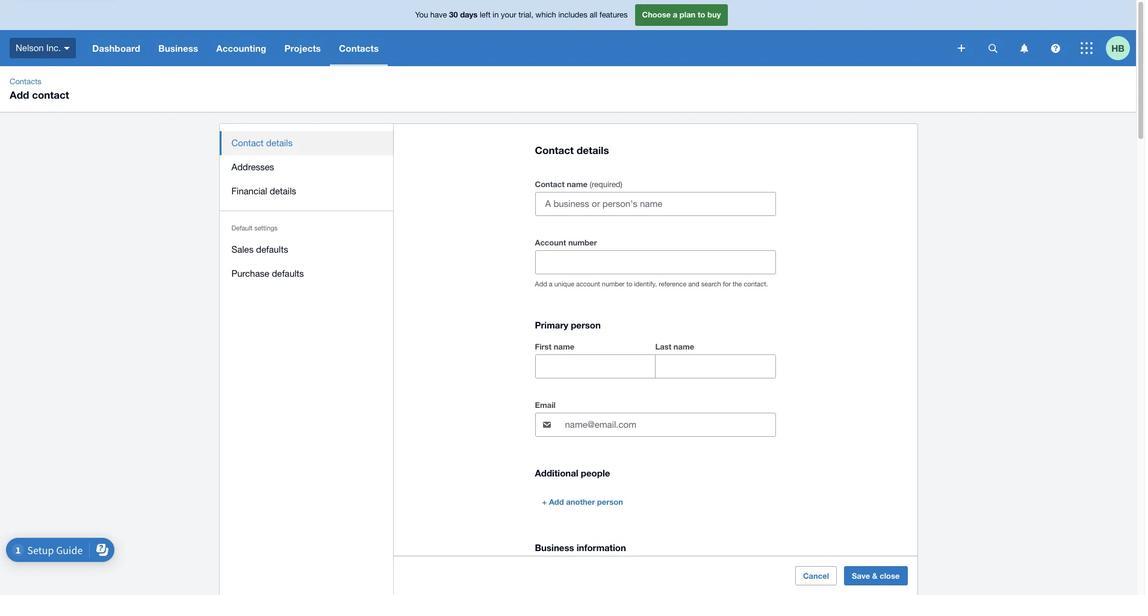 Task type: vqa. For each thing, say whether or not it's contained in the screenshot.
tax to the bottom
no



Task type: describe. For each thing, give the bounding box(es) containing it.
settings
[[254, 225, 278, 232]]

person inside button
[[598, 498, 623, 507]]

and
[[689, 281, 700, 288]]

name for last
[[674, 342, 695, 352]]

identify,
[[635, 281, 657, 288]]

svg image inside nelson inc. 'popup button'
[[64, 47, 70, 50]]

dashboard link
[[83, 30, 149, 66]]

have
[[431, 10, 447, 19]]

financial details link
[[220, 180, 394, 204]]

contact up addresses
[[232, 138, 264, 148]]

projects
[[285, 43, 321, 54]]

business button
[[149, 30, 207, 66]]

contacts for contacts
[[339, 43, 379, 54]]

in
[[493, 10, 499, 19]]

Email text field
[[564, 414, 776, 437]]

addresses link
[[220, 155, 394, 180]]

to inside banner
[[698, 10, 706, 19]]

account
[[577, 281, 600, 288]]

nelson
[[16, 43, 44, 53]]

+ add another person
[[542, 498, 623, 507]]

you
[[415, 10, 428, 19]]

inc.
[[46, 43, 61, 53]]

another
[[566, 498, 595, 507]]

details for contact details link
[[266, 138, 293, 148]]

business for business
[[158, 43, 198, 54]]

phone number group
[[535, 578, 776, 596]]

reference
[[659, 281, 687, 288]]

additional
[[535, 468, 579, 479]]

contact name (required)
[[535, 180, 623, 189]]

buy
[[708, 10, 721, 19]]

svg image
[[1081, 42, 1093, 54]]

financial
[[232, 186, 267, 196]]

0 horizontal spatial number
[[569, 238, 597, 248]]

the
[[733, 281, 742, 288]]

name for contact
[[567, 180, 588, 189]]

days
[[460, 10, 478, 19]]

defaults for purchase defaults
[[272, 269, 304, 279]]

you have 30 days left in your trial, which includes all features
[[415, 10, 628, 19]]

choose
[[642, 10, 671, 19]]

includes
[[559, 10, 588, 19]]

+
[[542, 498, 547, 507]]

accounting
[[216, 43, 266, 54]]

for
[[723, 281, 731, 288]]

last
[[656, 342, 672, 352]]

Last name field
[[656, 356, 776, 378]]

+ add another person button
[[535, 493, 631, 512]]

group containing first name
[[535, 340, 776, 379]]

search
[[702, 281, 721, 288]]

add a unique account number to identify, reference and search for the contact.
[[535, 281, 768, 288]]

last name
[[656, 342, 695, 352]]

purchase
[[232, 269, 269, 279]]

A business or person's name field
[[536, 193, 776, 216]]

primary
[[535, 320, 569, 331]]

sales
[[232, 245, 254, 255]]

contact up contact name (required)
[[535, 144, 574, 157]]

projects button
[[276, 30, 330, 66]]

business information
[[535, 543, 626, 554]]

0 horizontal spatial to
[[627, 281, 633, 288]]

sales defaults
[[232, 245, 288, 255]]

menu containing contact details
[[220, 124, 394, 293]]

contact left (required)
[[535, 180, 565, 189]]

contacts add contact
[[10, 77, 69, 101]]

account number
[[535, 238, 597, 248]]

first name
[[535, 342, 575, 352]]

nelson inc. button
[[0, 30, 83, 66]]

cancel
[[804, 572, 830, 581]]

information
[[577, 543, 626, 554]]

cancel button
[[796, 567, 837, 586]]

1 horizontal spatial contact details
[[535, 144, 609, 157]]



Task type: locate. For each thing, give the bounding box(es) containing it.
a left unique
[[549, 281, 553, 288]]

details up addresses
[[266, 138, 293, 148]]

group
[[535, 340, 776, 379]]

save & close
[[852, 572, 900, 581]]

add left unique
[[535, 281, 547, 288]]

0 vertical spatial a
[[673, 10, 678, 19]]

0 horizontal spatial contact details
[[232, 138, 293, 148]]

1 horizontal spatial number
[[602, 281, 625, 288]]

save & close button
[[845, 567, 908, 586]]

First name field
[[536, 356, 655, 378]]

1 vertical spatial a
[[549, 281, 553, 288]]

people
[[581, 468, 611, 479]]

person right 'another'
[[598, 498, 623, 507]]

first
[[535, 342, 552, 352]]

to
[[698, 10, 706, 19], [627, 281, 633, 288]]

email
[[535, 401, 556, 410]]

1 vertical spatial to
[[627, 281, 633, 288]]

add down contacts link
[[10, 89, 29, 101]]

features
[[600, 10, 628, 19]]

defaults for sales defaults
[[256, 245, 288, 255]]

svg image
[[989, 44, 998, 53], [1021, 44, 1029, 53], [1052, 44, 1061, 53], [958, 45, 966, 52], [64, 47, 70, 50]]

contact details up contact name (required)
[[535, 144, 609, 157]]

banner
[[0, 0, 1137, 66]]

contacts link
[[5, 76, 46, 88]]

menu
[[220, 124, 394, 293]]

left
[[480, 10, 491, 19]]

Account number field
[[536, 251, 776, 274]]

0 horizontal spatial a
[[549, 281, 553, 288]]

2 horizontal spatial add
[[549, 498, 564, 507]]

addresses
[[232, 162, 274, 172]]

a for add
[[549, 281, 553, 288]]

name
[[567, 180, 588, 189], [554, 342, 575, 352], [674, 342, 695, 352]]

name right first
[[554, 342, 575, 352]]

number
[[569, 238, 597, 248], [602, 281, 625, 288]]

details up (required)
[[577, 144, 609, 157]]

contact
[[232, 138, 264, 148], [535, 144, 574, 157], [535, 180, 565, 189]]

to left the identify,
[[627, 281, 633, 288]]

dashboard
[[92, 43, 140, 54]]

&
[[873, 572, 878, 581]]

to left buy
[[698, 10, 706, 19]]

primary person
[[535, 320, 601, 331]]

details down addresses "link"
[[270, 186, 296, 196]]

hb
[[1112, 42, 1125, 53]]

0 vertical spatial defaults
[[256, 245, 288, 255]]

nelson inc.
[[16, 43, 61, 53]]

1 vertical spatial business
[[535, 543, 574, 554]]

close
[[880, 572, 900, 581]]

contact.
[[744, 281, 768, 288]]

30
[[449, 10, 458, 19]]

business
[[158, 43, 198, 54], [535, 543, 574, 554]]

contacts for contacts add contact
[[10, 77, 41, 86]]

choose a plan to buy
[[642, 10, 721, 19]]

person right primary
[[571, 320, 601, 331]]

contacts inside dropdown button
[[339, 43, 379, 54]]

a inside banner
[[673, 10, 678, 19]]

hb button
[[1107, 30, 1137, 66]]

add for another
[[549, 498, 564, 507]]

0 vertical spatial business
[[158, 43, 198, 54]]

name right last
[[674, 342, 695, 352]]

1 vertical spatial contacts
[[10, 77, 41, 86]]

contacts up contact
[[10, 77, 41, 86]]

contact details up addresses
[[232, 138, 293, 148]]

purchase defaults
[[232, 269, 304, 279]]

additional people
[[535, 468, 611, 479]]

0 vertical spatial add
[[10, 89, 29, 101]]

business for business information
[[535, 543, 574, 554]]

contacts right projects
[[339, 43, 379, 54]]

navigation
[[83, 30, 950, 66]]

1 horizontal spatial add
[[535, 281, 547, 288]]

0 horizontal spatial add
[[10, 89, 29, 101]]

banner containing hb
[[0, 0, 1137, 66]]

1 horizontal spatial contacts
[[339, 43, 379, 54]]

0 vertical spatial to
[[698, 10, 706, 19]]

a left plan
[[673, 10, 678, 19]]

0 vertical spatial person
[[571, 320, 601, 331]]

1 horizontal spatial to
[[698, 10, 706, 19]]

add right +
[[549, 498, 564, 507]]

1 vertical spatial person
[[598, 498, 623, 507]]

financial details
[[232, 186, 296, 196]]

defaults
[[256, 245, 288, 255], [272, 269, 304, 279]]

contacts
[[339, 43, 379, 54], [10, 77, 41, 86]]

0 horizontal spatial business
[[158, 43, 198, 54]]

contacts inside 'contacts add contact'
[[10, 77, 41, 86]]

0 vertical spatial number
[[569, 238, 597, 248]]

your
[[501, 10, 517, 19]]

purchase defaults link
[[220, 262, 394, 286]]

trial,
[[519, 10, 534, 19]]

contact
[[32, 89, 69, 101]]

default
[[232, 225, 253, 232]]

person
[[571, 320, 601, 331], [598, 498, 623, 507]]

name for first
[[554, 342, 575, 352]]

add inside + add another person button
[[549, 498, 564, 507]]

business inside dropdown button
[[158, 43, 198, 54]]

add inside 'contacts add contact'
[[10, 89, 29, 101]]

details for financial details link at the top
[[270, 186, 296, 196]]

navigation inside banner
[[83, 30, 950, 66]]

1 vertical spatial number
[[602, 281, 625, 288]]

unique
[[555, 281, 575, 288]]

details
[[266, 138, 293, 148], [577, 144, 609, 157], [270, 186, 296, 196]]

defaults down sales defaults link
[[272, 269, 304, 279]]

0 horizontal spatial contacts
[[10, 77, 41, 86]]

2 vertical spatial add
[[549, 498, 564, 507]]

contact details
[[232, 138, 293, 148], [535, 144, 609, 157]]

a for choose
[[673, 10, 678, 19]]

contact details link
[[220, 131, 394, 155]]

name left (required)
[[567, 180, 588, 189]]

1 horizontal spatial a
[[673, 10, 678, 19]]

1 horizontal spatial business
[[535, 543, 574, 554]]

navigation containing dashboard
[[83, 30, 950, 66]]

account
[[535, 238, 566, 248]]

1 vertical spatial defaults
[[272, 269, 304, 279]]

default settings
[[232, 225, 278, 232]]

0 vertical spatial contacts
[[339, 43, 379, 54]]

(required)
[[590, 180, 623, 189]]

1 vertical spatial add
[[535, 281, 547, 288]]

contacts button
[[330, 30, 388, 66]]

add
[[10, 89, 29, 101], [535, 281, 547, 288], [549, 498, 564, 507]]

add for contact
[[10, 89, 29, 101]]

defaults down settings
[[256, 245, 288, 255]]

save
[[852, 572, 871, 581]]

which
[[536, 10, 557, 19]]

plan
[[680, 10, 696, 19]]

accounting button
[[207, 30, 276, 66]]

a
[[673, 10, 678, 19], [549, 281, 553, 288]]

all
[[590, 10, 598, 19]]

sales defaults link
[[220, 238, 394, 262]]



